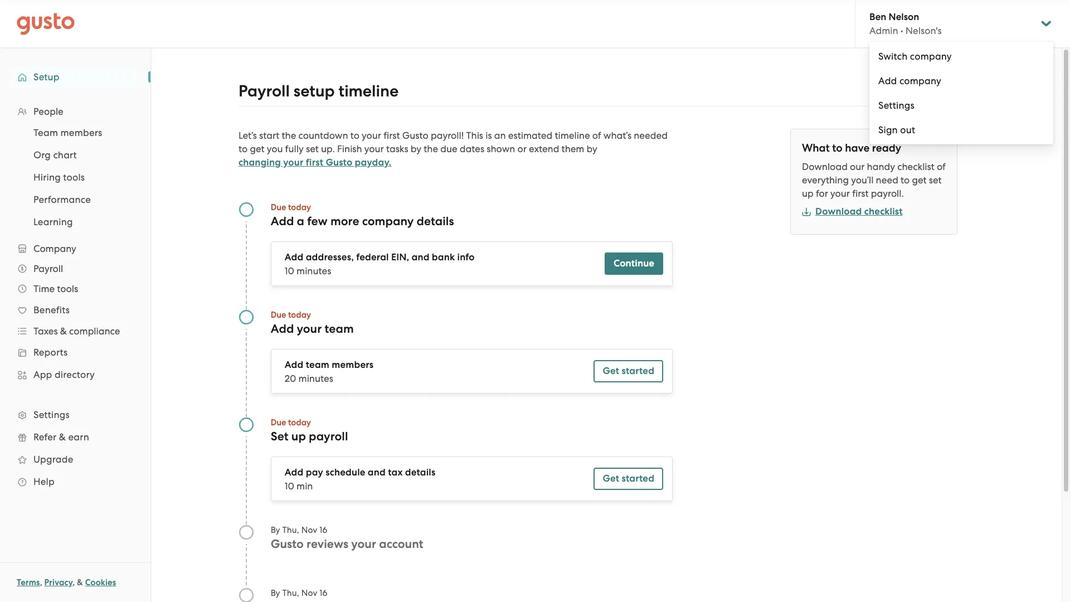 Task type: locate. For each thing, give the bounding box(es) containing it.
by
[[411, 143, 422, 154], [587, 143, 598, 154]]

by right tasks
[[411, 143, 422, 154]]

2 vertical spatial today
[[288, 418, 311, 428]]

members
[[61, 127, 102, 138], [332, 359, 374, 371]]

due today set up payroll
[[271, 418, 348, 444]]

account
[[379, 537, 424, 551]]

2 get from the top
[[603, 473, 620, 484]]

0 vertical spatial get
[[603, 365, 620, 377]]

company inside button
[[910, 51, 952, 62]]

gusto up finish your tasks by the due dates shown or extend them by changing your first gusto payday. on the top of the page
[[402, 130, 429, 141]]

your inside by thu, nov 16 gusto reviews your account
[[351, 537, 376, 551]]

0 vertical spatial 16
[[320, 525, 327, 535]]

1 10 from the top
[[285, 265, 294, 277]]

learning link
[[20, 212, 139, 232]]

gusto down the finish
[[326, 157, 353, 168]]

team inside add team members 20 minutes
[[306, 359, 329, 371]]

first inside download our handy checklist of everything you'll need to get set up for your first payroll.
[[853, 188, 869, 199]]

2 today from the top
[[288, 310, 311, 320]]

2 horizontal spatial first
[[853, 188, 869, 199]]

team up add team members 20 minutes
[[325, 322, 354, 336]]

1 vertical spatial and
[[368, 467, 386, 478]]

team
[[325, 322, 354, 336], [306, 359, 329, 371]]

add inside add pay schedule and tax details 10 min
[[285, 467, 304, 478]]

get inside download our handy checklist of everything you'll need to get set up for your first payroll.
[[912, 175, 927, 186]]

of down sign out button
[[937, 161, 946, 172]]

1 today from the top
[[288, 202, 311, 212]]

0 vertical spatial get
[[250, 143, 265, 154]]

16 inside by thu, nov 16 gusto reviews your account
[[320, 525, 327, 535]]

1 vertical spatial 16
[[320, 588, 327, 598]]

info
[[457, 251, 475, 263]]

0 horizontal spatial timeline
[[339, 81, 399, 101]]

0 vertical spatial get started button
[[594, 360, 664, 382]]

2 circle blank image from the top
[[239, 588, 254, 602]]

& left "cookies"
[[77, 578, 83, 588]]

1 vertical spatial gusto
[[326, 157, 353, 168]]

0 vertical spatial set
[[306, 143, 319, 154]]

due for add a few more company details
[[271, 202, 286, 212]]

0 horizontal spatial settings link
[[11, 405, 139, 425]]

directory
[[55, 369, 95, 380]]

nov for by thu, nov 16 gusto reviews your account
[[301, 525, 317, 535]]

nov down reviews
[[301, 588, 317, 598]]

by inside by thu, nov 16 gusto reviews your account
[[271, 525, 280, 535]]

nelson's
[[906, 25, 942, 36]]

learning
[[33, 216, 73, 227]]

1 by from the top
[[271, 525, 280, 535]]

your right reviews
[[351, 537, 376, 551]]

list containing people
[[0, 101, 151, 493]]

1 horizontal spatial members
[[332, 359, 374, 371]]

to up the finish
[[350, 130, 360, 141]]

payroll for payroll setup timeline
[[239, 81, 290, 101]]

settings link down switch company button
[[870, 93, 1054, 118]]

2 get started button from the top
[[594, 468, 664, 490]]

1 vertical spatial details
[[405, 467, 436, 478]]

0 vertical spatial circle blank image
[[239, 525, 254, 540]]

tasks
[[386, 143, 408, 154]]

up right set
[[291, 429, 306, 444]]

due
[[271, 202, 286, 212], [271, 310, 286, 320], [271, 418, 286, 428]]

first up tasks
[[384, 130, 400, 141]]

2 started from the top
[[622, 473, 655, 484]]

1 vertical spatial get
[[912, 175, 927, 186]]

1 vertical spatial settings
[[33, 409, 70, 420]]

1 horizontal spatial up
[[802, 188, 814, 199]]

the up fully
[[282, 130, 296, 141]]

get for set up payroll
[[603, 473, 620, 484]]

set right need
[[929, 175, 942, 186]]

first down you'll on the top of page
[[853, 188, 869, 199]]

&
[[60, 326, 67, 337], [59, 432, 66, 443], [77, 578, 83, 588]]

0 horizontal spatial first
[[306, 157, 323, 168]]

2 16 from the top
[[320, 588, 327, 598]]

1 horizontal spatial of
[[937, 161, 946, 172]]

, left "cookies"
[[73, 578, 75, 588]]

due inside due today add a few more company details
[[271, 202, 286, 212]]

1 horizontal spatial timeline
[[555, 130, 590, 141]]

company up the ein,
[[362, 214, 414, 229]]

tools down the payroll dropdown button
[[57, 283, 78, 294]]

nov
[[301, 525, 317, 535], [301, 588, 317, 598]]

minutes down addresses,
[[297, 265, 331, 277]]

1 vertical spatial download
[[816, 206, 862, 217]]

0 vertical spatial download
[[802, 161, 848, 172]]

0 vertical spatial checklist
[[898, 161, 935, 172]]

1 due from the top
[[271, 202, 286, 212]]

0 vertical spatial minutes
[[297, 265, 331, 277]]

company down nelson's
[[910, 51, 952, 62]]

0 vertical spatial due
[[271, 202, 286, 212]]

your
[[362, 130, 381, 141], [365, 143, 384, 154], [283, 157, 304, 168], [831, 188, 850, 199], [297, 322, 322, 336], [351, 537, 376, 551]]

gusto inside by thu, nov 16 gusto reviews your account
[[271, 537, 304, 551]]

2 due from the top
[[271, 310, 286, 320]]

payroll!
[[431, 130, 464, 141]]

of left what's
[[593, 130, 601, 141]]

add for addresses,
[[285, 251, 304, 263]]

2 vertical spatial first
[[853, 188, 869, 199]]

set inside let's start the countdown to your first gusto payroll! this is an estimated                     timeline of what's needed to get you fully set up.
[[306, 143, 319, 154]]

thu, inside by thu, nov 16 gusto reviews your account
[[282, 525, 299, 535]]

get started for team
[[603, 365, 655, 377]]

today inside 'due today set up payroll'
[[288, 418, 311, 428]]

payroll for payroll
[[33, 263, 63, 274]]

1 vertical spatial started
[[622, 473, 655, 484]]

by thu, nov 16 gusto reviews your account
[[271, 525, 424, 551]]

1 horizontal spatial gusto
[[326, 157, 353, 168]]

to down let's
[[239, 143, 248, 154]]

2 vertical spatial company
[[362, 214, 414, 229]]

company
[[33, 243, 76, 254]]

tools for hiring tools
[[63, 172, 85, 183]]

0 vertical spatial the
[[282, 130, 296, 141]]

settings up refer
[[33, 409, 70, 420]]

10
[[285, 265, 294, 277], [285, 481, 294, 492]]

2 nov from the top
[[301, 588, 317, 598]]

get up changing
[[250, 143, 265, 154]]

1 vertical spatial &
[[59, 432, 66, 443]]

needed
[[634, 130, 668, 141]]

today for your
[[288, 310, 311, 320]]

tools up performance "link"
[[63, 172, 85, 183]]

0 horizontal spatial set
[[306, 143, 319, 154]]

changing your first gusto payday. button
[[239, 156, 392, 169]]

1 vertical spatial team
[[306, 359, 329, 371]]

2 10 from the top
[[285, 481, 294, 492]]

0 horizontal spatial payroll
[[33, 263, 63, 274]]

3 today from the top
[[288, 418, 311, 428]]

up left for
[[802, 188, 814, 199]]

extend
[[529, 143, 559, 154]]

today inside due today add a few more company details
[[288, 202, 311, 212]]

circle blank image for by thu, nov 16 gusto reviews your account
[[239, 525, 254, 540]]

get for add your team
[[603, 365, 620, 377]]

1 horizontal spatial settings link
[[870, 93, 1054, 118]]

get started
[[603, 365, 655, 377], [603, 473, 655, 484]]

1 vertical spatial members
[[332, 359, 374, 371]]

continue button
[[605, 253, 664, 275]]

1 vertical spatial circle blank image
[[239, 588, 254, 602]]

timeline up 'them' on the top right
[[555, 130, 590, 141]]

to right need
[[901, 175, 910, 186]]

2 get started from the top
[[603, 473, 655, 484]]

16 down reviews
[[320, 588, 327, 598]]

up.
[[321, 143, 335, 154]]

org chart
[[33, 149, 77, 161]]

hiring tools link
[[20, 167, 139, 187]]

timeline
[[339, 81, 399, 101], [555, 130, 590, 141]]

tools inside dropdown button
[[57, 283, 78, 294]]

the
[[282, 130, 296, 141], [424, 143, 438, 154]]

gusto inside finish your tasks by the due dates shown or extend them by changing your first gusto payday.
[[326, 157, 353, 168]]

minutes right 20
[[299, 373, 333, 384]]

nov inside by thu, nov 16 gusto reviews your account
[[301, 525, 317, 535]]

set
[[271, 429, 289, 444]]

1 vertical spatial get started
[[603, 473, 655, 484]]

1 get from the top
[[603, 365, 620, 377]]

first down up.
[[306, 157, 323, 168]]

payroll up time
[[33, 263, 63, 274]]

1 horizontal spatial the
[[424, 143, 438, 154]]

set up changing your first gusto payday. button on the top left of page
[[306, 143, 319, 154]]

1 vertical spatial checklist
[[865, 206, 903, 217]]

1 get started button from the top
[[594, 360, 664, 382]]

members inside gusto navigation element
[[61, 127, 102, 138]]

due
[[441, 143, 458, 154]]

let's
[[239, 130, 257, 141]]

0 vertical spatial nov
[[301, 525, 317, 535]]

16 up reviews
[[320, 525, 327, 535]]

download inside download our handy checklist of everything you'll need to get set up for your first payroll.
[[802, 161, 848, 172]]

0 horizontal spatial by
[[411, 143, 422, 154]]

taxes & compliance
[[33, 326, 120, 337]]

to left "have"
[[832, 142, 843, 154]]

1 get started from the top
[[603, 365, 655, 377]]

and left tax
[[368, 467, 386, 478]]

1 , from the left
[[40, 578, 42, 588]]

1 vertical spatial by
[[271, 588, 280, 598]]

1 vertical spatial of
[[937, 161, 946, 172]]

0 horizontal spatial members
[[61, 127, 102, 138]]

1 vertical spatial set
[[929, 175, 942, 186]]

1 vertical spatial minutes
[[299, 373, 333, 384]]

0 vertical spatial by
[[271, 525, 280, 535]]

,
[[40, 578, 42, 588], [73, 578, 75, 588]]

gusto
[[402, 130, 429, 141], [326, 157, 353, 168], [271, 537, 304, 551]]

minutes inside add team members 20 minutes
[[299, 373, 333, 384]]

team
[[33, 127, 58, 138]]

timeline inside let's start the countdown to your first gusto payroll! this is an estimated                     timeline of what's needed to get you fully set up.
[[555, 130, 590, 141]]

1 vertical spatial tools
[[57, 283, 78, 294]]

1 16 from the top
[[320, 525, 327, 535]]

terms
[[17, 578, 40, 588]]

org chart link
[[20, 145, 139, 165]]

setup
[[294, 81, 335, 101]]

your inside let's start the countdown to your first gusto payroll! this is an estimated                     timeline of what's needed to get you fully set up.
[[362, 130, 381, 141]]

list
[[0, 101, 151, 493], [0, 122, 151, 233]]

your up the finish
[[362, 130, 381, 141]]

, left privacy link
[[40, 578, 42, 588]]

checklist down payroll. on the right
[[865, 206, 903, 217]]

add inside add addresses, federal ein, and bank info 10 minutes
[[285, 251, 304, 263]]

& inside dropdown button
[[60, 326, 67, 337]]

1 list from the top
[[0, 101, 151, 493]]

get right need
[[912, 175, 927, 186]]

0 horizontal spatial settings
[[33, 409, 70, 420]]

1 horizontal spatial get
[[912, 175, 927, 186]]

0 horizontal spatial gusto
[[271, 537, 304, 551]]

payroll up start
[[239, 81, 290, 101]]

1 vertical spatial company
[[900, 75, 942, 86]]

0 vertical spatial up
[[802, 188, 814, 199]]

gusto navigation element
[[0, 48, 151, 511]]

0 vertical spatial and
[[412, 251, 430, 263]]

your up add team members 20 minutes
[[297, 322, 322, 336]]

settings up sign out
[[879, 100, 915, 111]]

0 vertical spatial get started
[[603, 365, 655, 377]]

by right 'them' on the top right
[[587, 143, 598, 154]]

0 vertical spatial first
[[384, 130, 400, 141]]

details up bank
[[417, 214, 454, 229]]

add inside due today add a few more company details
[[271, 214, 294, 229]]

first
[[384, 130, 400, 141], [306, 157, 323, 168], [853, 188, 869, 199]]

2 horizontal spatial gusto
[[402, 130, 429, 141]]

download up everything in the top of the page
[[802, 161, 848, 172]]

3 due from the top
[[271, 418, 286, 428]]

0 vertical spatial gusto
[[402, 130, 429, 141]]

list for the topmost settings link
[[0, 101, 151, 493]]

1 vertical spatial up
[[291, 429, 306, 444]]

by for by thu, nov 16
[[271, 588, 280, 598]]

settings link up refer & earn link on the left bottom of the page
[[11, 405, 139, 425]]

1 vertical spatial first
[[306, 157, 323, 168]]

1 vertical spatial 10
[[285, 481, 294, 492]]

everything
[[802, 175, 849, 186]]

0 horizontal spatial of
[[593, 130, 601, 141]]

list containing team members
[[0, 122, 151, 233]]

0 vertical spatial started
[[622, 365, 655, 377]]

0 vertical spatial 10
[[285, 265, 294, 277]]

& for compliance
[[60, 326, 67, 337]]

circle blank image
[[239, 525, 254, 540], [239, 588, 254, 602]]

& right taxes
[[60, 326, 67, 337]]

1 vertical spatial the
[[424, 143, 438, 154]]

payroll
[[239, 81, 290, 101], [33, 263, 63, 274]]

settings
[[879, 100, 915, 111], [33, 409, 70, 420]]

add company link
[[870, 69, 1054, 93]]

benefits link
[[11, 300, 139, 320]]

today
[[288, 202, 311, 212], [288, 310, 311, 320], [288, 418, 311, 428]]

16 for by thu, nov 16 gusto reviews your account
[[320, 525, 327, 535]]

1 horizontal spatial and
[[412, 251, 430, 263]]

due for set up payroll
[[271, 418, 286, 428]]

0 vertical spatial company
[[910, 51, 952, 62]]

of inside download our handy checklist of everything you'll need to get set up for your first payroll.
[[937, 161, 946, 172]]

time tools
[[33, 283, 78, 294]]

team down due today add your team
[[306, 359, 329, 371]]

up inside 'due today set up payroll'
[[291, 429, 306, 444]]

add inside due today add your team
[[271, 322, 294, 336]]

1 horizontal spatial set
[[929, 175, 942, 186]]

1 horizontal spatial first
[[384, 130, 400, 141]]

few
[[307, 214, 328, 229]]

gusto left reviews
[[271, 537, 304, 551]]

download for download checklist
[[816, 206, 862, 217]]

0 vertical spatial members
[[61, 127, 102, 138]]

today for a
[[288, 202, 311, 212]]

set
[[306, 143, 319, 154], [929, 175, 942, 186]]

ready
[[872, 142, 902, 154]]

of
[[593, 130, 601, 141], [937, 161, 946, 172]]

2 thu, from the top
[[282, 588, 299, 598]]

org
[[33, 149, 51, 161]]

what to have ready
[[802, 142, 902, 154]]

tax
[[388, 467, 403, 478]]

1 vertical spatial get
[[603, 473, 620, 484]]

1 vertical spatial payroll
[[33, 263, 63, 274]]

details right tax
[[405, 467, 436, 478]]

them
[[562, 143, 584, 154]]

1 nov from the top
[[301, 525, 317, 535]]

and right the ein,
[[412, 251, 430, 263]]

add inside add team members 20 minutes
[[285, 359, 304, 371]]

0 vertical spatial thu,
[[282, 525, 299, 535]]

let's start the countdown to your first gusto payroll! this is an estimated                     timeline of what's needed to get you fully set up.
[[239, 130, 668, 154]]

company down "switch company"
[[900, 75, 942, 86]]

payroll setup timeline
[[239, 81, 399, 101]]

1 vertical spatial nov
[[301, 588, 317, 598]]

today inside due today add your team
[[288, 310, 311, 320]]

first inside finish your tasks by the due dates shown or extend them by changing your first gusto payday.
[[306, 157, 323, 168]]

need
[[876, 175, 899, 186]]

timeline right the setup
[[339, 81, 399, 101]]

1 horizontal spatial settings
[[879, 100, 915, 111]]

add team members 20 minutes
[[285, 359, 374, 384]]

checklist inside download our handy checklist of everything you'll need to get set up for your first payroll.
[[898, 161, 935, 172]]

your up the payday.
[[365, 143, 384, 154]]

checklist up need
[[898, 161, 935, 172]]

due inside due today add your team
[[271, 310, 286, 320]]

0 horizontal spatial up
[[291, 429, 306, 444]]

1 vertical spatial thu,
[[282, 588, 299, 598]]

2 list from the top
[[0, 122, 151, 233]]

payroll inside dropdown button
[[33, 263, 63, 274]]

download down for
[[816, 206, 862, 217]]

0 vertical spatial payroll
[[239, 81, 290, 101]]

1 vertical spatial get started button
[[594, 468, 664, 490]]

1 vertical spatial timeline
[[555, 130, 590, 141]]

due inside 'due today set up payroll'
[[271, 418, 286, 428]]

company button
[[11, 239, 139, 259]]

the inside let's start the countdown to your first gusto payroll! this is an estimated                     timeline of what's needed to get you fully set up.
[[282, 130, 296, 141]]

finish your tasks by the due dates shown or extend them by changing your first gusto payday.
[[239, 143, 598, 168]]

0 horizontal spatial ,
[[40, 578, 42, 588]]

1 horizontal spatial payroll
[[239, 81, 290, 101]]

1 started from the top
[[622, 365, 655, 377]]

10 inside add pay schedule and tax details 10 min
[[285, 481, 294, 492]]

0 vertical spatial details
[[417, 214, 454, 229]]

0 vertical spatial timeline
[[339, 81, 399, 101]]

1 circle blank image from the top
[[239, 525, 254, 540]]

more
[[331, 214, 359, 229]]

settings link
[[870, 93, 1054, 118], [11, 405, 139, 425]]

0 vertical spatial of
[[593, 130, 601, 141]]

cookies button
[[85, 576, 116, 589]]

team inside due today add your team
[[325, 322, 354, 336]]

2 vertical spatial &
[[77, 578, 83, 588]]

1 thu, from the top
[[282, 525, 299, 535]]

ein,
[[391, 251, 409, 263]]

0 horizontal spatial get
[[250, 143, 265, 154]]

privacy link
[[44, 578, 73, 588]]

sign
[[879, 124, 898, 135]]

is
[[486, 130, 492, 141]]

earn
[[68, 432, 89, 443]]

0 vertical spatial team
[[325, 322, 354, 336]]

app directory link
[[11, 365, 139, 385]]

0 vertical spatial today
[[288, 202, 311, 212]]

& left the earn
[[59, 432, 66, 443]]

sign out button
[[870, 118, 1054, 142]]

nov up reviews
[[301, 525, 317, 535]]

2 by from the top
[[271, 588, 280, 598]]

0 vertical spatial &
[[60, 326, 67, 337]]

1 horizontal spatial by
[[587, 143, 598, 154]]

1 vertical spatial due
[[271, 310, 286, 320]]

the left due
[[424, 143, 438, 154]]

2 vertical spatial due
[[271, 418, 286, 428]]

get started button
[[594, 360, 664, 382], [594, 468, 664, 490]]

company
[[910, 51, 952, 62], [900, 75, 942, 86], [362, 214, 414, 229]]

2 vertical spatial gusto
[[271, 537, 304, 551]]

setup
[[33, 71, 60, 83]]

your right for
[[831, 188, 850, 199]]

thu, for by thu, nov 16
[[282, 588, 299, 598]]

1 horizontal spatial ,
[[73, 578, 75, 588]]



Task type: describe. For each thing, give the bounding box(es) containing it.
hiring tools
[[33, 172, 85, 183]]

company for switch company
[[910, 51, 952, 62]]

add company
[[879, 75, 942, 86]]

thu, for by thu, nov 16 gusto reviews your account
[[282, 525, 299, 535]]

started for payroll
[[622, 473, 655, 484]]

first for for
[[853, 188, 869, 199]]

tools for time tools
[[57, 283, 78, 294]]

estimated
[[508, 130, 553, 141]]

app
[[33, 369, 52, 380]]

company for add company
[[900, 75, 942, 86]]

app directory
[[33, 369, 95, 380]]

hiring
[[33, 172, 61, 183]]

members inside add team members 20 minutes
[[332, 359, 374, 371]]

download our handy checklist of everything you'll need to get set up for your first payroll.
[[802, 161, 946, 199]]

reports
[[33, 347, 68, 358]]

0 vertical spatial settings
[[879, 100, 915, 111]]

your down fully
[[283, 157, 304, 168]]

& for earn
[[59, 432, 66, 443]]

2 , from the left
[[73, 578, 75, 588]]

get started for payroll
[[603, 473, 655, 484]]

gusto inside let's start the countdown to your first gusto payroll! this is an estimated                     timeline of what's needed to get you fully set up.
[[402, 130, 429, 141]]

add for pay
[[285, 467, 304, 478]]

your inside due today add your team
[[297, 322, 322, 336]]

or
[[518, 143, 527, 154]]

addresses,
[[306, 251, 354, 263]]

time
[[33, 283, 55, 294]]

upgrade
[[33, 454, 73, 465]]

due for add your team
[[271, 310, 286, 320]]

settings inside gusto navigation element
[[33, 409, 70, 420]]

of inside let's start the countdown to your first gusto payroll! this is an estimated                     timeline of what's needed to get you fully set up.
[[593, 130, 601, 141]]

nov for by thu, nov 16
[[301, 588, 317, 598]]

cookies
[[85, 578, 116, 588]]

get started button for set up payroll
[[594, 468, 664, 490]]

people button
[[11, 101, 139, 122]]

first for changing
[[306, 157, 323, 168]]

payroll
[[309, 429, 348, 444]]

refer
[[33, 432, 57, 443]]

terms , privacy , & cookies
[[17, 578, 116, 588]]

your inside download our handy checklist of everything you'll need to get set up for your first payroll.
[[831, 188, 850, 199]]

admin
[[870, 25, 898, 36]]

company inside due today add a few more company details
[[362, 214, 414, 229]]

first inside let's start the countdown to your first gusto payroll! this is an estimated                     timeline of what's needed to get you fully set up.
[[384, 130, 400, 141]]

•
[[901, 25, 904, 36]]

the inside finish your tasks by the due dates shown or extend them by changing your first gusto payday.
[[424, 143, 438, 154]]

get started button for add your team
[[594, 360, 664, 382]]

minutes inside add addresses, federal ein, and bank info 10 minutes
[[297, 265, 331, 277]]

to inside download our handy checklist of everything you'll need to get set up for your first payroll.
[[901, 175, 910, 186]]

0 vertical spatial settings link
[[870, 93, 1054, 118]]

team members
[[33, 127, 102, 138]]

and inside add addresses, federal ein, and bank info 10 minutes
[[412, 251, 430, 263]]

our
[[850, 161, 865, 172]]

payroll button
[[11, 259, 139, 279]]

shown
[[487, 143, 515, 154]]

bank
[[432, 251, 455, 263]]

reviews
[[307, 537, 349, 551]]

get inside let's start the countdown to your first gusto payroll! this is an estimated                     timeline of what's needed to get you fully set up.
[[250, 143, 265, 154]]

for
[[816, 188, 828, 199]]

terms link
[[17, 578, 40, 588]]

start
[[259, 130, 280, 141]]

due today add a few more company details
[[271, 202, 454, 229]]

details inside due today add a few more company details
[[417, 214, 454, 229]]

switch
[[879, 51, 908, 62]]

benefits
[[33, 304, 70, 316]]

refer & earn
[[33, 432, 89, 443]]

schedule
[[326, 467, 366, 478]]

switch company button
[[870, 44, 1054, 69]]

out
[[901, 124, 916, 135]]

payroll.
[[871, 188, 904, 199]]

reports link
[[11, 342, 139, 362]]

have
[[845, 142, 870, 154]]

a
[[297, 214, 304, 229]]

10 inside add addresses, federal ein, and bank info 10 minutes
[[285, 265, 294, 277]]

you
[[267, 143, 283, 154]]

federal
[[356, 251, 389, 263]]

download for download our handy checklist of everything you'll need to get set up for your first payroll.
[[802, 161, 848, 172]]

download checklist
[[816, 206, 903, 217]]

privacy
[[44, 578, 73, 588]]

and inside add pay schedule and tax details 10 min
[[368, 467, 386, 478]]

refer & earn link
[[11, 427, 139, 447]]

taxes & compliance button
[[11, 321, 139, 341]]

pay
[[306, 467, 323, 478]]

set inside download our handy checklist of everything you'll need to get set up for your first payroll.
[[929, 175, 942, 186]]

by for by thu, nov 16 gusto reviews your account
[[271, 525, 280, 535]]

team members link
[[20, 123, 139, 143]]

setup link
[[11, 67, 139, 87]]

sign out
[[879, 124, 916, 135]]

this
[[466, 130, 483, 141]]

ben nelson admin • nelson's
[[870, 11, 942, 36]]

today for up
[[288, 418, 311, 428]]

performance link
[[20, 190, 139, 210]]

1 by from the left
[[411, 143, 422, 154]]

payday.
[[355, 157, 392, 168]]

by thu, nov 16
[[271, 588, 327, 598]]

upgrade link
[[11, 449, 139, 469]]

details inside add pay schedule and tax details 10 min
[[405, 467, 436, 478]]

up inside download our handy checklist of everything you'll need to get set up for your first payroll.
[[802, 188, 814, 199]]

an
[[494, 130, 506, 141]]

16 for by thu, nov 16
[[320, 588, 327, 598]]

what
[[802, 142, 830, 154]]

home image
[[17, 13, 75, 35]]

nelson
[[889, 11, 920, 23]]

1 vertical spatial settings link
[[11, 405, 139, 425]]

help
[[33, 476, 55, 487]]

2 by from the left
[[587, 143, 598, 154]]

list for privacy link
[[0, 122, 151, 233]]

help link
[[11, 472, 139, 492]]

fully
[[285, 143, 304, 154]]

started for team
[[622, 365, 655, 377]]

dates
[[460, 143, 485, 154]]

add for company
[[879, 75, 897, 86]]

changing
[[239, 157, 281, 168]]

compliance
[[69, 326, 120, 337]]

what's
[[604, 130, 632, 141]]

continue
[[614, 258, 655, 269]]

circle blank image for by thu, nov 16
[[239, 588, 254, 602]]

countdown
[[299, 130, 348, 141]]

add for team
[[285, 359, 304, 371]]

you'll
[[851, 175, 874, 186]]

due today add your team
[[271, 310, 354, 336]]



Task type: vqa. For each thing, say whether or not it's contained in the screenshot.
earn
yes



